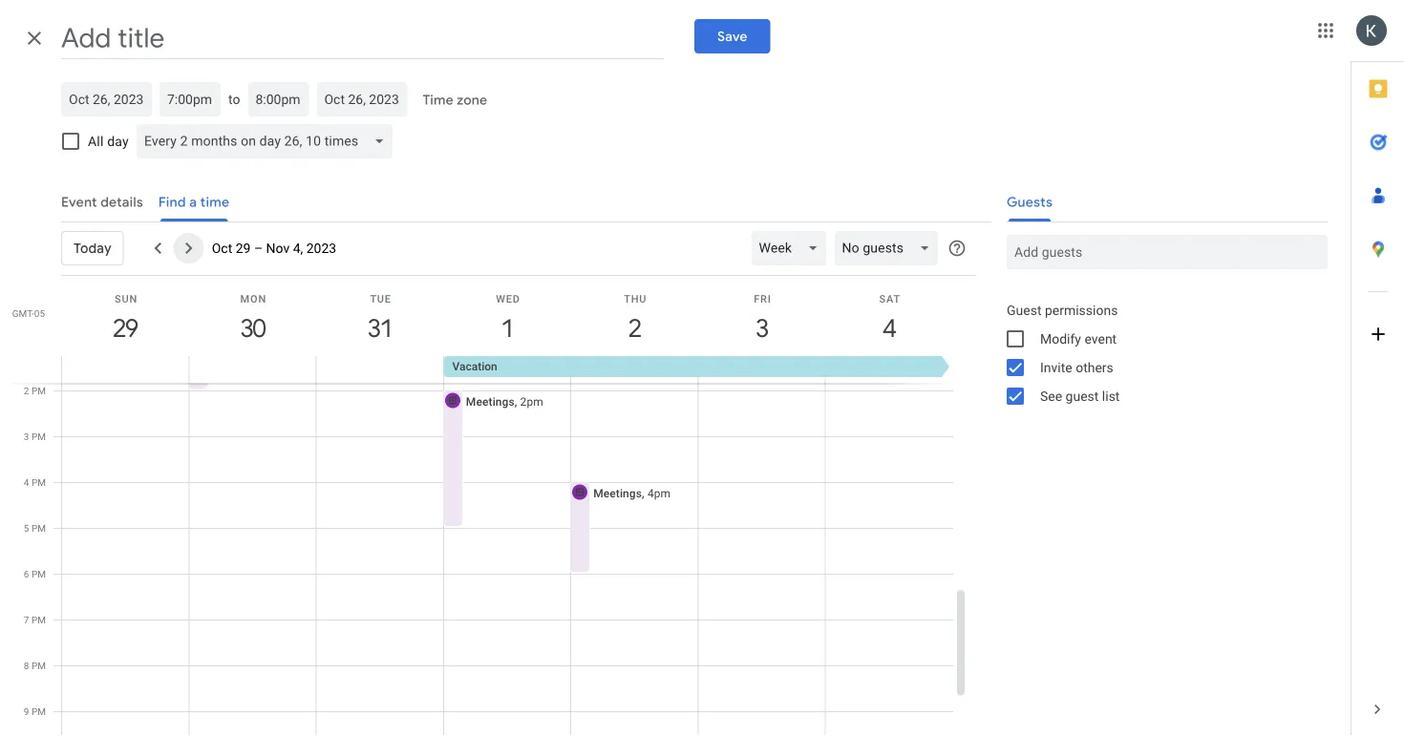 Task type: locate. For each thing, give the bounding box(es) containing it.
2 down thu on the left top of the page
[[628, 313, 640, 344]]

to
[[228, 91, 240, 107]]

time zone
[[423, 92, 487, 108]]

29 inside sun 29
[[112, 313, 137, 344]]

29 for oct 29 – nov 4, 2023
[[236, 241, 251, 256]]

cell down "saturday, november 4" element
[[825, 356, 953, 379]]

1 horizontal spatial 3
[[755, 313, 767, 344]]

0 vertical spatial 29
[[236, 241, 251, 256]]

7 pm from the top
[[31, 660, 46, 672]]

0 vertical spatial 2
[[628, 313, 640, 344]]

tue
[[370, 293, 392, 305]]

wed
[[496, 293, 520, 305]]

pm down 2 pm
[[31, 431, 46, 442]]

group
[[992, 296, 1328, 411]]

grid containing 29
[[0, 161, 969, 737]]

pm right 5
[[31, 523, 46, 534]]

None field
[[136, 124, 400, 159], [752, 231, 834, 266], [834, 231, 946, 266], [136, 124, 400, 159], [752, 231, 834, 266], [834, 231, 946, 266]]

cell down tuesday, october 31 element
[[317, 356, 444, 379]]

–
[[254, 241, 263, 256]]

oct 29 – nov 4, 2023
[[212, 241, 336, 256]]

pm down 3 pm at the left of the page
[[31, 477, 46, 488]]

meetings left 4pm
[[593, 487, 642, 500]]

0 horizontal spatial 29
[[112, 313, 137, 344]]

save button
[[694, 19, 770, 54]]

4
[[882, 313, 895, 344], [24, 477, 29, 488]]

4,
[[293, 241, 303, 256]]

,
[[515, 395, 517, 408], [642, 487, 645, 500]]

4 up 5
[[24, 477, 29, 488]]

thu 2
[[624, 293, 647, 344]]

29 for sun 29
[[112, 313, 137, 344]]

1 horizontal spatial 29
[[236, 241, 251, 256]]

sun
[[115, 293, 138, 305]]

Start time text field
[[167, 88, 213, 111]]

6 pm from the top
[[31, 614, 46, 626]]

guest
[[1066, 388, 1099, 404]]

0 horizontal spatial ,
[[515, 395, 517, 408]]

1 horizontal spatial 4
[[882, 313, 895, 344]]

pm up 3 pm at the left of the page
[[31, 385, 46, 396]]

others
[[1076, 360, 1114, 375]]

3 down fri
[[755, 313, 767, 344]]

pm for 8 pm
[[31, 660, 46, 672]]

2 pm from the top
[[31, 431, 46, 442]]

cell down monday, october 30 'element'
[[189, 356, 317, 379]]

meetings
[[466, 395, 515, 408], [593, 487, 642, 500]]

3 pm from the top
[[31, 477, 46, 488]]

8 pm
[[24, 660, 46, 672]]

0 vertical spatial meetings
[[466, 395, 515, 408]]

meetings down vacation row
[[466, 395, 515, 408]]

1
[[500, 313, 513, 344]]

1 vertical spatial 29
[[112, 313, 137, 344]]

see guest list
[[1040, 388, 1120, 404]]

, for 4pm
[[642, 487, 645, 500]]

cell down friday, november 3 element
[[698, 356, 825, 379]]

pm right 8
[[31, 660, 46, 672]]

4 pm
[[24, 477, 46, 488]]

0 horizontal spatial 4
[[24, 477, 29, 488]]

1 pm from the top
[[31, 385, 46, 396]]

1 horizontal spatial meetings
[[593, 487, 642, 500]]

End time text field
[[255, 88, 301, 111]]

9 pm
[[24, 706, 46, 717]]

monday, october 30 element
[[231, 307, 275, 351]]

list
[[1102, 388, 1120, 404]]

all
[[88, 133, 104, 149]]

tab list
[[1352, 62, 1404, 683]]

2023
[[306, 241, 336, 256]]

grid
[[0, 161, 969, 737]]

1 vertical spatial ,
[[642, 487, 645, 500]]

29 down sun
[[112, 313, 137, 344]]

cell
[[62, 356, 189, 379], [189, 356, 317, 379], [317, 356, 444, 379], [571, 356, 698, 379], [698, 356, 825, 379], [825, 356, 953, 379]]

1 vertical spatial 2
[[24, 385, 29, 396]]

mon
[[240, 293, 267, 305]]

, left 2pm on the left of the page
[[515, 395, 517, 408]]

pm right the 6
[[31, 568, 46, 580]]

oct
[[212, 241, 232, 256]]

5
[[24, 523, 29, 534]]

1 horizontal spatial 2
[[628, 313, 640, 344]]

29 inside navigation toolbar
[[236, 241, 251, 256]]

pm for 6 pm
[[31, 568, 46, 580]]

8
[[24, 660, 29, 672]]

3 cell from the left
[[317, 356, 444, 379]]

cell down sunday, october 29 element
[[62, 356, 189, 379]]

0 horizontal spatial 2
[[24, 385, 29, 396]]

6 cell from the left
[[825, 356, 953, 379]]

1 vertical spatial meetings
[[593, 487, 642, 500]]

vacation button
[[444, 356, 953, 377]]

4 down the sat
[[882, 313, 895, 344]]

save
[[717, 28, 748, 45]]

today
[[74, 240, 112, 257]]

0 vertical spatial 3
[[755, 313, 767, 344]]

1 vertical spatial 3
[[24, 431, 29, 442]]

31
[[367, 313, 392, 344]]

4 pm from the top
[[31, 523, 46, 534]]

pm right 9
[[31, 706, 46, 717]]

0 horizontal spatial meetings
[[466, 395, 515, 408]]

30
[[239, 313, 264, 344]]

8 pm from the top
[[31, 706, 46, 717]]

pm for 3 pm
[[31, 431, 46, 442]]

mon 30
[[239, 293, 267, 344]]

, left 4pm
[[642, 487, 645, 500]]

End date text field
[[324, 88, 400, 111]]

pm
[[31, 385, 46, 396], [31, 431, 46, 442], [31, 477, 46, 488], [31, 523, 46, 534], [31, 568, 46, 580], [31, 614, 46, 626], [31, 660, 46, 672], [31, 706, 46, 717]]

cell down thursday, november 2 element
[[571, 356, 698, 379]]

2 up 3 pm at the left of the page
[[24, 385, 29, 396]]

sun 29
[[112, 293, 138, 344]]

thursday, november 2 element
[[613, 307, 657, 351]]

3 down 2 pm
[[24, 431, 29, 442]]

see
[[1040, 388, 1063, 404]]

4 cell from the left
[[571, 356, 698, 379]]

0 vertical spatial 4
[[882, 313, 895, 344]]

05
[[34, 308, 45, 319]]

29
[[236, 241, 251, 256], [112, 313, 137, 344]]

pm right 7
[[31, 614, 46, 626]]

3
[[755, 313, 767, 344], [24, 431, 29, 442]]

Start date text field
[[69, 88, 144, 111]]

2
[[628, 313, 640, 344], [24, 385, 29, 396]]

vacation row
[[53, 356, 969, 384]]

sunday, october 29 element
[[104, 307, 148, 351]]

fri
[[754, 293, 772, 305]]

0 vertical spatial ,
[[515, 395, 517, 408]]

navigation toolbar
[[61, 222, 976, 276]]

9
[[24, 706, 29, 717]]

wed 1
[[496, 293, 520, 344]]

today button
[[61, 225, 124, 271]]

wednesday, november 1 element
[[486, 307, 530, 351]]

29 left "–"
[[236, 241, 251, 256]]

5 pm from the top
[[31, 568, 46, 580]]

6 pm
[[24, 568, 46, 580]]

1 cell from the left
[[62, 356, 189, 379]]

1 horizontal spatial ,
[[642, 487, 645, 500]]



Task type: vqa. For each thing, say whether or not it's contained in the screenshot.
the left meetings
yes



Task type: describe. For each thing, give the bounding box(es) containing it.
7
[[24, 614, 29, 626]]

guest
[[1007, 302, 1042, 318]]

meetings for meetings , 2pm
[[466, 395, 515, 408]]

2 pm
[[24, 385, 46, 396]]

1 vertical spatial 4
[[24, 477, 29, 488]]

0 horizontal spatial 3
[[24, 431, 29, 442]]

meetings for meetings , 4pm
[[593, 487, 642, 500]]

6
[[24, 568, 29, 580]]

meetings , 2pm
[[466, 395, 544, 408]]

, for 2pm
[[515, 395, 517, 408]]

2pm
[[520, 395, 544, 408]]

pm for 7 pm
[[31, 614, 46, 626]]

sat
[[880, 293, 901, 305]]

3 pm
[[24, 431, 46, 442]]

tue 31
[[367, 293, 392, 344]]

time zone button
[[415, 83, 495, 118]]

fri 3
[[754, 293, 772, 344]]

pm for 9 pm
[[31, 706, 46, 717]]

friday, november 3 element
[[741, 307, 784, 351]]

Title text field
[[61, 17, 664, 59]]

pm for 2 pm
[[31, 385, 46, 396]]

time
[[423, 92, 454, 108]]

thu
[[624, 293, 647, 305]]

4pm
[[648, 487, 671, 500]]

sat 4
[[880, 293, 901, 344]]

vacation
[[452, 360, 498, 374]]

group containing guest permissions
[[992, 296, 1328, 411]]

5 cell from the left
[[698, 356, 825, 379]]

all day
[[88, 133, 129, 149]]

modify
[[1040, 331, 1081, 347]]

pm for 5 pm
[[31, 523, 46, 534]]

zone
[[457, 92, 487, 108]]

2 inside thu 2
[[628, 313, 640, 344]]

permissions
[[1045, 302, 1118, 318]]

invite others
[[1040, 360, 1114, 375]]

5 pm
[[24, 523, 46, 534]]

7 pm
[[24, 614, 46, 626]]

saturday, november 4 element
[[868, 307, 912, 351]]

tuesday, october 31 element
[[358, 307, 402, 351]]

meetings , 4pm
[[593, 487, 671, 500]]

gmt-05
[[12, 308, 45, 319]]

invite
[[1040, 360, 1073, 375]]

nov
[[266, 241, 290, 256]]

Guests text field
[[1015, 235, 1320, 269]]

3 inside fri 3
[[755, 313, 767, 344]]

pm for 4 pm
[[31, 477, 46, 488]]

event
[[1085, 331, 1117, 347]]

2 cell from the left
[[189, 356, 317, 379]]

day
[[107, 133, 129, 149]]

4 inside the sat 4
[[882, 313, 895, 344]]

gmt-
[[12, 308, 34, 319]]

guest permissions
[[1007, 302, 1118, 318]]

modify event
[[1040, 331, 1117, 347]]



